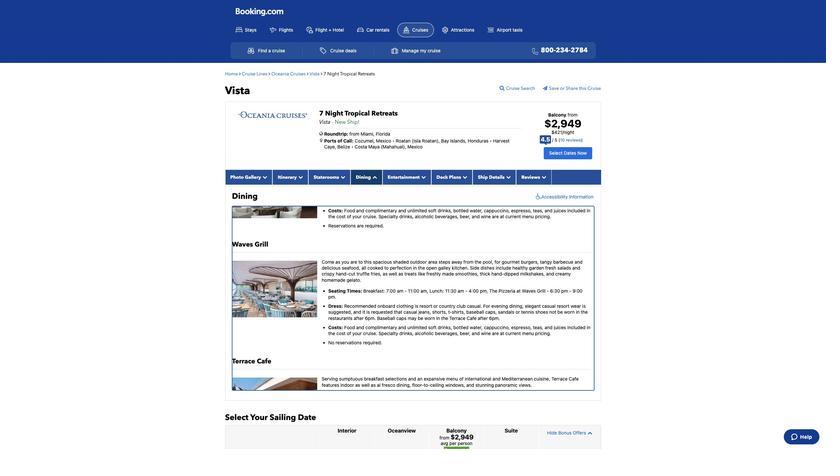 Task type: locate. For each thing, give the bounding box(es) containing it.
cost
[[337, 214, 346, 220], [337, 331, 346, 337]]

cruise.
[[363, 214, 377, 220], [363, 331, 377, 337]]

chevron down image left itinerary on the top of page
[[261, 175, 267, 180]]

as down sumptuous
[[355, 383, 360, 388]]

it down breakfast:
[[363, 310, 365, 315]]

1 vertical spatial /
[[552, 138, 554, 143]]

night for 7 night tropical retreats vista - new ship!
[[325, 109, 343, 118]]

1 vertical spatial beverages,
[[435, 331, 459, 337]]

angle right image
[[307, 71, 309, 76]]

1 horizontal spatial waves
[[522, 289, 536, 294]]

casual
[[542, 187, 556, 192], [404, 193, 417, 198], [542, 304, 556, 309], [404, 310, 417, 315]]

that down 7:00
[[394, 310, 402, 315]]

night for 7 night tropical retreats
[[327, 71, 339, 77]]

cafe inside serving sumptuous breakfast selections and an expansive menu of international and mediterranean cuisine, terrace cafe features indoor as well as al fresco dining, floor-to-ceiling windows, and stunning panoramic views.
[[569, 377, 579, 382]]

2 casual. from the top
[[467, 304, 482, 309]]

terrace inside serving sumptuous breakfast selections and an expansive menu of international and mediterranean cuisine, terrace cafe features indoor as well as al fresco dining, floor-to-ceiling windows, and stunning panoramic views.
[[552, 377, 568, 382]]

food up reservations are required.
[[344, 208, 355, 214]]

1 vertical spatial caps,
[[485, 310, 497, 315]]

casual.
[[467, 187, 482, 192], [467, 304, 482, 309]]

shoes
[[536, 193, 548, 198], [536, 310, 548, 315]]

1 your from the top
[[352, 214, 362, 220]]

2 pricing. from the top
[[535, 331, 551, 337]]

2 baseball from the top
[[466, 310, 484, 315]]

2 restaurants from the top
[[328, 316, 353, 321]]

flight
[[316, 27, 327, 33]]

0 horizontal spatial chevron down image
[[339, 175, 345, 180]]

drinks,
[[438, 208, 452, 214], [399, 214, 414, 220], [438, 325, 452, 331], [399, 331, 414, 337]]

4 chevron down image from the left
[[505, 175, 511, 180]]

the down 9:00
[[581, 310, 588, 315]]

•
[[393, 138, 395, 144], [490, 138, 492, 144], [351, 144, 354, 150]]

1 vertical spatial t-
[[448, 310, 452, 315]]

at inside breakfast: 7:00 am - 11:00 am, lunch: 11:30 am - 4:00 pm, the pizzeria at waves grill - 6:30 pm - 9:00 pm.
[[517, 289, 521, 294]]

0 vertical spatial tennis
[[521, 193, 534, 198]]

the up no
[[328, 331, 335, 337]]

am right 7:00
[[397, 289, 404, 294]]

complimentary
[[365, 208, 397, 214], [365, 325, 397, 331]]

2 alcoholic from the top
[[415, 331, 434, 337]]

1 vertical spatial recommended
[[344, 304, 376, 309]]

chevron up image inside hide bonus offers link
[[586, 431, 593, 436]]

pricing.
[[535, 214, 551, 220], [535, 331, 551, 337]]

as
[[336, 260, 340, 265], [383, 272, 388, 277], [398, 272, 403, 277], [355, 383, 360, 388], [371, 383, 376, 388]]

roundtrip:
[[324, 131, 348, 137]]

1 costs: from the top
[[328, 208, 343, 214]]

1 angle right image from the left
[[239, 71, 241, 76]]

2 for from the top
[[483, 304, 490, 309]]

7 right the vista link
[[324, 71, 326, 77]]

chevron down image inside "entertainment" dropdown button
[[420, 175, 426, 180]]

1 water, from the top
[[470, 208, 483, 214]]

retreats
[[358, 71, 375, 77], [372, 109, 398, 118]]

1 vertical spatial suggested,
[[328, 310, 352, 315]]

from up "side" on the right
[[464, 260, 474, 265]]

1 complimentary from the top
[[365, 208, 397, 214]]

beverages,
[[435, 214, 459, 220], [435, 331, 459, 337]]

rentals
[[375, 27, 390, 33]]

0 vertical spatial soft
[[428, 208, 437, 214]]

0 vertical spatial sandals
[[498, 193, 514, 198]]

7 up globe icon
[[319, 109, 324, 118]]

1 evening from the top
[[492, 187, 508, 192]]

0 vertical spatial chevron up image
[[371, 175, 377, 180]]

0 vertical spatial jeans,
[[419, 193, 431, 198]]

vista right angle right image
[[310, 71, 320, 77]]

dishes
[[481, 266, 495, 271]]

evening
[[492, 187, 508, 192], [492, 304, 508, 309]]

1 that from the top
[[394, 193, 402, 198]]

information
[[569, 194, 594, 200]]

be left 'information'
[[558, 193, 563, 198]]

this up all
[[364, 260, 372, 265]]

and
[[353, 193, 361, 198], [356, 208, 364, 214], [398, 208, 406, 214], [545, 208, 553, 214], [472, 214, 480, 220], [575, 260, 583, 265], [572, 266, 580, 271], [546, 272, 554, 277], [353, 310, 361, 315], [356, 325, 364, 331], [398, 325, 406, 331], [545, 325, 553, 331], [472, 331, 480, 337], [408, 377, 416, 382], [493, 377, 501, 382], [466, 383, 474, 388]]

cruise inside dropdown button
[[428, 48, 441, 53]]

reviews
[[566, 138, 581, 143]]

pm.
[[328, 295, 336, 300]]

• left harvest
[[490, 138, 492, 144]]

worn down pm
[[564, 310, 575, 315]]

select down the "5"
[[549, 151, 563, 156]]

recommended image
[[444, 448, 469, 450]]

cruise inside 'link'
[[272, 48, 285, 53]]

1 vertical spatial retreats
[[372, 109, 398, 118]]

1 it from the top
[[363, 193, 365, 198]]

club down breakfast: 7:00 am - 11:00 am, lunch: 11:30 am - 4:00 pm, the pizzeria at waves grill - 6:30 pm - 9:00 pm.
[[457, 304, 466, 309]]

1 vertical spatial night
[[325, 109, 343, 118]]

2 espresso, from the top
[[511, 325, 532, 331]]

no
[[328, 340, 334, 346]]

1 vertical spatial soft
[[428, 325, 437, 331]]

3 chevron down image from the left
[[461, 175, 467, 180]]

this inside come as you are to this spacious shaded outdoor area steps away from the pool, for gourmet burgers, tangy barbecue and delicious seafood, all cooked to perfection in the open galley kitchen. side dishes include healthy garden fresh salads and crispy hand-cut truffle fries, as well as treats like freshly made smoothies, thick hand-dipped milkshakes, and creamy homemade gelato.
[[364, 260, 372, 265]]

mexico down (isla
[[408, 144, 423, 150]]

reviews
[[522, 174, 540, 181]]

chevron down image for ship details
[[505, 175, 511, 180]]

1 chevron down image from the left
[[261, 175, 267, 180]]

1 vertical spatial select
[[225, 413, 249, 424]]

cruises inside vista main content
[[290, 71, 306, 77]]

1 recommended onboard clothing is resort or country club casual. for evening dining, elegant casual resort wear is suggested, and it is requested that casual jeans, shorts, t-shirts, baseball caps, sandals or tennis shoes not be worn in the restaurants after 6pm. baseball caps may be worn in the terrace cafe after 6pm. from the top
[[328, 187, 588, 204]]

flights link
[[264, 23, 298, 37]]

1 vertical spatial at
[[517, 289, 521, 294]]

1 vertical spatial dining,
[[509, 304, 524, 309]]

itinerary button
[[273, 170, 308, 185]]

1 caps from the top
[[396, 199, 407, 204]]

dining, down selections at the bottom left
[[397, 383, 411, 388]]

recommended onboard clothing is resort or country club casual. for evening dining, elegant casual resort wear is suggested, and it is requested that casual jeans, shorts, t-shirts, baseball caps, sandals or tennis shoes not be worn in the restaurants after 6pm. baseball caps may be worn in the terrace cafe after 6pm.
[[328, 187, 588, 204], [328, 304, 588, 321]]

2 unlimited from the top
[[408, 325, 427, 331]]

1 wear from the top
[[571, 187, 581, 192]]

1 vertical spatial grill
[[537, 289, 546, 294]]

3 angle right image from the left
[[321, 71, 322, 76]]

chevron down image inside "ship details" dropdown button
[[505, 175, 511, 180]]

chevron up image inside dining dropdown button
[[371, 175, 377, 180]]

dining inside dropdown button
[[356, 174, 371, 181]]

1 vertical spatial required.
[[363, 340, 382, 346]]

kitchen.
[[452, 266, 469, 271]]

evening down 'the'
[[492, 304, 508, 309]]

complimentary up 'no reservations required.'
[[365, 325, 397, 331]]

search
[[521, 85, 535, 92]]

are
[[492, 214, 499, 220], [357, 223, 364, 229], [351, 260, 357, 265], [492, 331, 499, 337]]

chevron down image for deck plans
[[461, 175, 467, 180]]

1 vertical spatial included
[[567, 325, 586, 331]]

are inside come as you are to this spacious shaded outdoor area steps away from the pool, for gourmet burgers, tangy barbecue and delicious seafood, all cooked to perfection in the open galley kitchen. side dishes include healthy garden fresh salads and crispy hand-cut truffle fries, as well as treats like freshly made smoothies, thick hand-dipped milkshakes, and creamy homemade gelato.
[[351, 260, 357, 265]]

1 teas, from the top
[[533, 208, 544, 214]]

$2,949 up recommended image
[[451, 434, 474, 442]]

0 vertical spatial mexico
[[376, 138, 391, 144]]

sandals down pizzeria
[[498, 310, 514, 315]]

$421
[[552, 130, 562, 135]]

2 hand- from the left
[[492, 272, 504, 277]]

2 caps, from the top
[[485, 310, 497, 315]]

1 horizontal spatial select
[[549, 151, 563, 156]]

0 vertical spatial requested
[[371, 193, 393, 198]]

(
[[559, 138, 560, 143]]

0 horizontal spatial select
[[225, 413, 249, 424]]

1 jeans, from the top
[[419, 193, 431, 198]]

1 pricing. from the top
[[535, 214, 551, 220]]

open
[[426, 266, 437, 271]]

requested
[[371, 193, 393, 198], [371, 310, 393, 315]]

1 horizontal spatial dining
[[356, 174, 371, 181]]

0 vertical spatial that
[[394, 193, 402, 198]]

2 shirts, from the top
[[452, 310, 465, 315]]

0 vertical spatial this
[[579, 85, 586, 92]]

sandals down details
[[498, 193, 514, 198]]

2 teas, from the top
[[533, 325, 544, 331]]

angle right image
[[239, 71, 241, 76], [269, 71, 270, 76], [321, 71, 322, 76]]

be down pm
[[558, 310, 563, 315]]

1 recommended from the top
[[344, 187, 376, 192]]

night right the vista link
[[327, 71, 339, 77]]

cruise inside travel menu navigation
[[330, 48, 344, 53]]

cruise. up reservations are required.
[[363, 214, 377, 220]]

cruise for manage my cruise
[[428, 48, 441, 53]]

tropical down deals
[[340, 71, 357, 77]]

teas,
[[533, 208, 544, 214], [533, 325, 544, 331]]

an
[[417, 377, 423, 382]]

800-234-2784
[[541, 46, 588, 55]]

0 vertical spatial current
[[506, 214, 521, 220]]

salads
[[558, 266, 571, 271]]

harvest caye, belize
[[324, 138, 510, 150]]

2 onboard from the top
[[378, 304, 395, 309]]

0 vertical spatial recommended
[[344, 187, 376, 192]]

the up "side" on the right
[[475, 260, 482, 265]]

selections
[[385, 377, 407, 382]]

is down breakfast:
[[367, 310, 370, 315]]

not down 6:30
[[549, 310, 556, 315]]

shirts, down breakfast: 7:00 am - 11:00 am, lunch: 11:30 am - 4:00 pm, the pizzeria at waves grill - 6:30 pm - 9:00 pm.
[[452, 310, 465, 315]]

1 vertical spatial baseball
[[377, 316, 395, 321]]

shorts, down 'deck'
[[432, 193, 447, 198]]

1 horizontal spatial cruises
[[412, 27, 428, 33]]

0 vertical spatial country
[[439, 187, 456, 192]]

delicious
[[322, 266, 341, 271]]

chevron down image
[[261, 175, 267, 180], [297, 175, 303, 180], [461, 175, 467, 180], [505, 175, 511, 180], [540, 175, 547, 180]]

0 horizontal spatial cruises
[[290, 71, 306, 77]]

angle right image for home
[[239, 71, 241, 76]]

thick
[[480, 272, 490, 277]]

0 vertical spatial bottled
[[453, 208, 469, 214]]

1 vertical spatial chevron up image
[[586, 431, 593, 436]]

home
[[225, 71, 238, 77]]

mediterranean
[[502, 377, 533, 382]]

chevron up image for hide bonus offers
[[586, 431, 593, 436]]

0 vertical spatial your
[[352, 214, 362, 220]]

1 soft from the top
[[428, 208, 437, 214]]

baseball down 7:00
[[377, 316, 395, 321]]

cruises left angle right image
[[290, 71, 306, 77]]

1 food and complimentary and unlimited soft drinks, bottled water, cappuccino, espresso, teas, and juices included in the cost of your cruise. specialty drinks, alcoholic beverages, beer, and wine are at current menu pricing. from the top
[[328, 208, 591, 220]]

dining
[[356, 174, 371, 181], [232, 191, 258, 202]]

0 vertical spatial beverages,
[[435, 214, 459, 220]]

2 tennis from the top
[[521, 310, 534, 315]]

that
[[394, 193, 402, 198], [394, 310, 402, 315]]

1 vertical spatial this
[[364, 260, 372, 265]]

night inside the 7 night tropical retreats vista - new ship!
[[325, 109, 343, 118]]

1 sandals from the top
[[498, 193, 514, 198]]

1 horizontal spatial chevron down image
[[420, 175, 426, 180]]

6pm. down "ship details" dropdown button
[[489, 199, 500, 204]]

2 soft from the top
[[428, 325, 437, 331]]

not right wheelchair icon
[[549, 193, 556, 198]]

retreats inside the 7 night tropical retreats vista - new ship!
[[372, 109, 398, 118]]

0 vertical spatial unlimited
[[408, 208, 427, 214]]

5 chevron down image from the left
[[540, 175, 547, 180]]

night up new
[[325, 109, 343, 118]]

casual. down 4:00
[[467, 304, 482, 309]]

car
[[366, 27, 374, 33]]

2 food from the top
[[344, 325, 355, 331]]

gourmet
[[502, 260, 520, 265]]

chevron down image inside the staterooms dropdown button
[[339, 175, 345, 180]]

costa maya (mahahual), mexico
[[354, 144, 423, 150]]

dining, down pizzeria
[[509, 304, 524, 309]]

1 beverages, from the top
[[435, 214, 459, 220]]

may down "entertainment" dropdown button
[[408, 199, 417, 204]]

this right share
[[579, 85, 586, 92]]

from for balcony from $2,949 $421 / night
[[568, 112, 578, 118]]

chevron down image left ship
[[461, 175, 467, 180]]

t- down deck plans
[[448, 193, 452, 198]]

1 cruise from the left
[[272, 48, 285, 53]]

food and complimentary and unlimited soft drinks, bottled water, cappuccino, espresso, teas, and juices included in the cost of your cruise. specialty drinks, alcoholic beverages, beer, and wine are at current menu pricing.
[[328, 208, 591, 220], [328, 325, 591, 337]]

0 horizontal spatial to
[[359, 260, 363, 265]]

caps,
[[485, 193, 497, 198], [485, 310, 497, 315]]

2 cruise from the left
[[428, 48, 441, 53]]

1 shirts, from the top
[[452, 193, 465, 198]]

from inside balcony from $2,949 avg per person
[[440, 436, 450, 441]]

food up the "reservations"
[[344, 325, 355, 331]]

chevron down image for itinerary
[[297, 175, 303, 180]]

1 vertical spatial may
[[408, 316, 417, 321]]

2 bottled from the top
[[453, 325, 469, 331]]

1 vertical spatial cost
[[337, 331, 346, 337]]

elegant down milkshakes,
[[525, 304, 541, 309]]

unlimited
[[408, 208, 427, 214], [408, 325, 427, 331]]

1 vertical spatial onboard
[[378, 304, 395, 309]]

hand- up homemade
[[336, 272, 349, 277]]

wheelchair image
[[534, 194, 541, 200]]

my
[[420, 48, 426, 53]]

vista main content
[[222, 66, 604, 450]]

costs: up no
[[328, 325, 343, 331]]

baseball
[[377, 199, 395, 204], [377, 316, 395, 321]]

2 horizontal spatial •
[[490, 138, 492, 144]]

2 included from the top
[[567, 325, 586, 331]]

7 inside the 7 night tropical retreats vista - new ship!
[[319, 109, 324, 118]]

grill
[[255, 241, 268, 249], [537, 289, 546, 294]]

country down deck plans
[[439, 187, 456, 192]]

dining, inside serving sumptuous breakfast selections and an expansive menu of international and mediterranean cuisine, terrace cafe features indoor as well as al fresco dining, floor-to-ceiling windows, and stunning panoramic views.
[[397, 383, 411, 388]]

0 vertical spatial club
[[457, 187, 466, 192]]

1 caps, from the top
[[485, 193, 497, 198]]

avg
[[441, 441, 448, 447]]

0 horizontal spatial waves
[[232, 241, 253, 249]]

chevron down image inside itinerary dropdown button
[[297, 175, 303, 180]]

1 vertical spatial mexico
[[408, 144, 423, 150]]

this
[[579, 85, 586, 92], [364, 260, 372, 265]]

dining down costa
[[356, 174, 371, 181]]

chevron down image left reviews
[[505, 175, 511, 180]]

chevron up image left entertainment
[[371, 175, 377, 180]]

2 shorts, from the top
[[432, 310, 447, 315]]

1 elegant from the top
[[525, 187, 541, 192]]

it down dining dropdown button
[[363, 193, 365, 198]]

the
[[581, 193, 588, 198], [441, 199, 448, 204], [328, 214, 335, 220], [475, 260, 482, 265], [418, 266, 425, 271], [581, 310, 588, 315], [441, 316, 448, 321], [328, 331, 335, 337]]

1 horizontal spatial this
[[579, 85, 586, 92]]

/ up 4.5 / 5 ( 10 reviews ) at the top
[[562, 130, 564, 135]]

1 vertical spatial espresso,
[[511, 325, 532, 331]]

1 vertical spatial shirts,
[[452, 310, 465, 315]]

cuisine,
[[534, 377, 550, 382]]

tropical for 7 night tropical retreats vista - new ship!
[[345, 109, 370, 118]]

onboard down entertainment
[[378, 187, 395, 192]]

required. right the "reservations"
[[363, 340, 382, 346]]

1 vertical spatial tropical
[[345, 109, 370, 118]]

baseball down ship
[[466, 193, 484, 198]]

1 food from the top
[[344, 208, 355, 214]]

2 evening from the top
[[492, 304, 508, 309]]

- left 4:00
[[465, 289, 468, 294]]

caps, down 'the'
[[485, 310, 497, 315]]

- right pm
[[569, 289, 572, 294]]

1 vertical spatial beer,
[[460, 331, 471, 337]]

0 vertical spatial tropical
[[340, 71, 357, 77]]

0 vertical spatial may
[[408, 199, 417, 204]]

1 espresso, from the top
[[511, 208, 532, 214]]

waves
[[232, 241, 253, 249], [522, 289, 536, 294]]

shorts,
[[432, 193, 447, 198], [432, 310, 447, 315]]

angle right image right home link on the left top
[[239, 71, 241, 76]]

1 vertical spatial your
[[352, 331, 362, 337]]

come
[[322, 260, 334, 265]]

0 vertical spatial 7
[[324, 71, 326, 77]]

- left 6:30
[[547, 289, 549, 294]]

1 vertical spatial shoes
[[536, 310, 548, 315]]

1 vertical spatial evening
[[492, 304, 508, 309]]

0 vertical spatial elegant
[[525, 187, 541, 192]]

0 vertical spatial evening
[[492, 187, 508, 192]]

0 vertical spatial select
[[549, 151, 563, 156]]

2 water, from the top
[[470, 325, 483, 331]]

itinerary
[[278, 174, 297, 181]]

1 horizontal spatial cruise
[[428, 48, 441, 53]]

recommended down dining dropdown button
[[344, 187, 376, 192]]

1 vertical spatial elegant
[[525, 304, 541, 309]]

in
[[576, 193, 580, 198], [436, 199, 440, 204], [587, 208, 591, 214], [413, 266, 417, 271], [576, 310, 580, 315], [436, 316, 440, 321], [587, 325, 591, 331]]

from for roundtrip: from miami, florida
[[350, 131, 359, 137]]

0 vertical spatial pricing.
[[535, 214, 551, 220]]

flight + hotel
[[316, 27, 344, 33]]

from right balcony
[[568, 112, 578, 118]]

recommended down times:
[[344, 304, 376, 309]]

costs: up reservations at the left of the page
[[328, 208, 343, 214]]

dining, down reviews
[[509, 187, 524, 192]]

suggested, down the staterooms dropdown button
[[328, 193, 352, 198]]

worn
[[564, 193, 575, 198], [425, 199, 435, 204], [564, 310, 575, 315], [425, 316, 435, 321]]

chevron down image inside deck plans dropdown button
[[461, 175, 467, 180]]

accessibility information link
[[534, 194, 594, 200]]

after down the pm,
[[478, 316, 488, 321]]

1 bottled from the top
[[453, 208, 469, 214]]

0 horizontal spatial $2,949
[[451, 434, 474, 442]]

2 vertical spatial dining,
[[397, 383, 411, 388]]

2 sandals from the top
[[498, 310, 514, 315]]

0 vertical spatial cost
[[337, 214, 346, 220]]

from inside balcony from $2,949 $421 / night
[[568, 112, 578, 118]]

burgers,
[[521, 260, 539, 265]]

1 vertical spatial country
[[439, 304, 456, 309]]

tropical inside the 7 night tropical retreats vista - new ship!
[[345, 109, 370, 118]]

1 requested from the top
[[371, 193, 393, 198]]

shirts,
[[452, 193, 465, 198], [452, 310, 465, 315]]

$2,949 inside balcony from $2,949 avg per person
[[451, 434, 474, 442]]

indoor
[[341, 383, 354, 388]]

2 that from the top
[[394, 310, 402, 315]]

entertainment button
[[383, 170, 431, 185]]

2 angle right image from the left
[[269, 71, 270, 76]]

resort down am,
[[420, 304, 432, 309]]

chevron down image inside reviews dropdown button
[[540, 175, 547, 180]]

1 vertical spatial casual.
[[467, 304, 482, 309]]

1 included from the top
[[567, 208, 586, 214]]

1 vertical spatial pricing.
[[535, 331, 551, 337]]

0 vertical spatial required.
[[365, 223, 384, 229]]

home link
[[225, 71, 238, 77]]

deck
[[437, 174, 448, 181]]

800-
[[541, 46, 556, 55]]

0 vertical spatial t-
[[448, 193, 452, 198]]

1 chevron down image from the left
[[339, 175, 345, 180]]

10 reviews link
[[560, 138, 581, 143]]

waves inside breakfast: 7:00 am - 11:00 am, lunch: 11:30 am - 4:00 pm, the pizzeria at waves grill - 6:30 pm - 9:00 pm.
[[522, 289, 536, 294]]

car rentals link
[[352, 23, 395, 37]]

chevron down image
[[339, 175, 345, 180], [420, 175, 426, 180]]

1 vertical spatial dining
[[232, 191, 258, 202]]

select left the your at the bottom
[[225, 413, 249, 424]]

lines
[[257, 71, 268, 77]]

0 horizontal spatial cruise
[[272, 48, 285, 53]]

cooked
[[368, 266, 383, 271]]

0 vertical spatial specialty
[[379, 214, 398, 220]]

tropical up ship!
[[345, 109, 370, 118]]

clothing down 11:00
[[397, 304, 414, 309]]

0 vertical spatial onboard
[[378, 187, 395, 192]]

1 horizontal spatial chevron up image
[[586, 431, 593, 436]]

requested down breakfast:
[[371, 310, 393, 315]]

1 cruise. from the top
[[363, 214, 377, 220]]

caps, down ship details
[[485, 193, 497, 198]]

cruise left deals
[[330, 48, 344, 53]]

2 chevron down image from the left
[[420, 175, 426, 180]]

1 horizontal spatial grill
[[537, 289, 546, 294]]

- left new
[[332, 119, 334, 126]]

elegant up wheelchair icon
[[525, 187, 541, 192]]

find
[[258, 48, 267, 53]]

2 horizontal spatial angle right image
[[321, 71, 322, 76]]

2 cappuccino, from the top
[[484, 325, 510, 331]]

0 vertical spatial shorts,
[[432, 193, 447, 198]]

0 vertical spatial cappuccino,
[[484, 208, 510, 214]]

onboard down 7:00
[[378, 304, 395, 309]]

menu
[[522, 214, 534, 220], [522, 331, 534, 337], [446, 377, 458, 382]]

2 may from the top
[[408, 316, 417, 321]]

chevron down image inside photo gallery dropdown button
[[261, 175, 267, 180]]

vista inside the 7 night tropical retreats vista - new ship!
[[319, 119, 331, 126]]

attractions
[[451, 27, 474, 33]]

chevron up image
[[371, 175, 377, 180], [586, 431, 593, 436]]

2 cruise. from the top
[[363, 331, 377, 337]]

6pm. down dining dropdown button
[[365, 199, 376, 204]]

1 suggested, from the top
[[328, 193, 352, 198]]

in inside come as you are to this spacious shaded outdoor area steps away from the pool, for gourmet burgers, tangy barbecue and delicious seafood, all cooked to perfection in the open galley kitchen. side dishes include healthy garden fresh salads and crispy hand-cut truffle fries, as well as treats like freshly made smoothies, thick hand-dipped milkshakes, and creamy homemade gelato.
[[413, 266, 417, 271]]

1 not from the top
[[549, 193, 556, 198]]

well down perfection
[[389, 272, 397, 277]]

complimentary up reservations are required.
[[365, 208, 397, 214]]

globe image
[[319, 131, 323, 136]]

galley
[[438, 266, 451, 271]]

0 vertical spatial cruise.
[[363, 214, 377, 220]]

side
[[470, 266, 479, 271]]

cruise for cruise deals
[[330, 48, 344, 53]]

2 it from the top
[[363, 310, 365, 315]]

0 vertical spatial dining
[[356, 174, 371, 181]]

$2,949 for $2,949
[[545, 117, 582, 130]]

menu inside serving sumptuous breakfast selections and an expansive menu of international and mediterranean cuisine, terrace cafe features indoor as well as al fresco dining, floor-to-ceiling windows, and stunning panoramic views.
[[446, 377, 458, 382]]

current
[[506, 214, 521, 220], [506, 331, 521, 337]]

1 vertical spatial jeans,
[[419, 310, 431, 315]]

0 vertical spatial shoes
[[536, 193, 548, 198]]



Task type: describe. For each thing, give the bounding box(es) containing it.
1 hand- from the left
[[336, 272, 349, 277]]

casual up accessibility
[[542, 187, 556, 192]]

serving sumptuous breakfast selections and an expansive menu of international and mediterranean cuisine, terrace cafe features indoor as well as al fresco dining, floor-to-ceiling windows, and stunning panoramic views.
[[322, 377, 579, 388]]

deck plans button
[[431, 170, 473, 185]]

manage my cruise
[[402, 48, 441, 53]]

search image
[[500, 85, 506, 91]]

night
[[564, 130, 574, 135]]

cruise for find a cruise
[[272, 48, 285, 53]]

chevron down image for entertainment
[[420, 175, 426, 180]]

is down 11:00
[[415, 304, 418, 309]]

1 vertical spatial to
[[384, 266, 389, 271]]

chevron down image for staterooms
[[339, 175, 345, 180]]

cruise lines link
[[242, 71, 268, 77]]

1 t- from the top
[[448, 193, 452, 198]]

2 caps from the top
[[396, 316, 407, 321]]

smoothies,
[[455, 272, 479, 277]]

as left al
[[371, 383, 376, 388]]

waves grill
[[232, 241, 268, 249]]

offers
[[573, 431, 586, 436]]

casual down 6:30
[[542, 304, 556, 309]]

barbecue
[[553, 260, 574, 265]]

worn down am,
[[425, 316, 435, 321]]

1 horizontal spatial •
[[393, 138, 395, 144]]

oceanview
[[388, 429, 416, 435]]

0 vertical spatial menu
[[522, 214, 534, 220]]

roatan),
[[422, 138, 440, 144]]

paper plane image
[[543, 86, 549, 91]]

2 wear from the top
[[571, 304, 581, 309]]

floor-
[[412, 383, 424, 388]]

grill inside breakfast: 7:00 am - 11:00 am, lunch: 11:30 am - 4:00 pm, the pizzeria at waves grill - 6:30 pm - 9:00 pm.
[[537, 289, 546, 294]]

chevron down image for reviews
[[540, 175, 547, 180]]

the down breakfast: 7:00 am - 11:00 am, lunch: 11:30 am - 4:00 pm, the pizzeria at waves grill - 6:30 pm - 9:00 pm.
[[441, 316, 448, 321]]

chevron down image for photo gallery
[[261, 175, 267, 180]]

)
[[581, 138, 583, 143]]

2 shoes from the top
[[536, 310, 548, 315]]

4.5
[[541, 136, 550, 143]]

you
[[342, 260, 349, 265]]

1 casual. from the top
[[467, 187, 482, 192]]

2 vertical spatial at
[[500, 331, 504, 337]]

after up reservations are required.
[[354, 199, 364, 204]]

angle right image for vista
[[321, 71, 322, 76]]

bay
[[441, 138, 449, 144]]

terrace cafe
[[232, 358, 271, 367]]

0 vertical spatial vista
[[310, 71, 320, 77]]

resort up accessibility information link
[[557, 187, 570, 192]]

cruises link
[[398, 23, 434, 37]]

belize
[[337, 144, 350, 150]]

well inside serving sumptuous breakfast selections and an expansive menu of international and mediterranean cuisine, terrace cafe features indoor as well as al fresco dining, floor-to-ceiling windows, and stunning panoramic views.
[[361, 383, 370, 388]]

2 juices from the top
[[554, 325, 566, 331]]

area
[[428, 260, 437, 265]]

1 onboard from the top
[[378, 187, 395, 192]]

cruise for cruise lines
[[242, 71, 255, 77]]

oceania cruises image
[[237, 111, 308, 119]]

is down 9:00
[[582, 304, 586, 309]]

as right fries,
[[383, 272, 388, 277]]

(mahahual),
[[381, 144, 406, 150]]

cruise right share
[[588, 85, 601, 92]]

staterooms button
[[308, 170, 351, 185]]

1 restaurants from the top
[[328, 199, 353, 204]]

be down am,
[[418, 316, 423, 321]]

1 beer, from the top
[[460, 214, 471, 220]]

2 requested from the top
[[371, 310, 393, 315]]

to-
[[424, 383, 430, 388]]

2 beverages, from the top
[[435, 331, 459, 337]]

of up belize on the left top
[[338, 138, 342, 144]]

after up 'no reservations required.'
[[354, 316, 364, 321]]

2 not from the top
[[549, 310, 556, 315]]

the down 'deck'
[[441, 199, 448, 204]]

pool,
[[483, 260, 493, 265]]

is up 'information'
[[582, 187, 586, 192]]

is down dining dropdown button
[[367, 193, 370, 198]]

accessibility
[[541, 194, 568, 200]]

0 vertical spatial cruises
[[412, 27, 428, 33]]

1 unlimited from the top
[[408, 208, 427, 214]]

6:30
[[550, 289, 560, 294]]

2 suggested, from the top
[[328, 310, 352, 315]]

international
[[465, 377, 491, 382]]

caye,
[[324, 144, 336, 150]]

as down perfection
[[398, 272, 403, 277]]

panoramic
[[495, 383, 518, 388]]

- left 11:00
[[405, 289, 407, 294]]

7 for 7 night tropical retreats
[[324, 71, 326, 77]]

oceania
[[271, 71, 289, 77]]

7 for 7 night tropical retreats vista - new ship!
[[319, 109, 324, 118]]

2 your from the top
[[352, 331, 362, 337]]

cruise for cruise search
[[506, 85, 520, 92]]

required. for no reservations required.
[[363, 340, 382, 346]]

after down ship
[[478, 199, 488, 204]]

tropical for 7 night tropical retreats
[[340, 71, 357, 77]]

$2,949 for from
[[451, 434, 474, 442]]

2 jeans, from the top
[[419, 310, 431, 315]]

cut
[[349, 272, 355, 277]]

2 recommended onboard clothing is resort or country club casual. for evening dining, elegant casual resort wear is suggested, and it is requested that casual jeans, shorts, t-shirts, baseball caps, sandals or tennis shoes not be worn in the restaurants after 6pm. baseball caps may be worn in the terrace cafe after 6pm. from the top
[[328, 304, 588, 321]]

be down "entertainment" dropdown button
[[418, 199, 423, 204]]

1 am from the left
[[397, 289, 404, 294]]

4.5 / 5 ( 10 reviews )
[[541, 136, 583, 143]]

ports of call:
[[324, 138, 354, 144]]

al
[[377, 383, 381, 388]]

2 food and complimentary and unlimited soft drinks, bottled water, cappuccino, espresso, teas, and juices included in the cost of your cruise. specialty drinks, alcoholic beverages, beer, and wine are at current menu pricing. from the top
[[328, 325, 591, 337]]

9:00
[[573, 289, 583, 294]]

1 cappuccino, from the top
[[484, 208, 510, 214]]

1 vertical spatial vista
[[225, 84, 250, 98]]

1 wine from the top
[[481, 214, 491, 220]]

of up reservations at the left of the page
[[347, 214, 351, 220]]

of inside serving sumptuous breakfast selections and an expansive menu of international and mediterranean cuisine, terrace cafe features indoor as well as al fresco dining, floor-to-ceiling windows, and stunning panoramic views.
[[459, 377, 464, 382]]

ship
[[478, 174, 488, 181]]

0 horizontal spatial •
[[351, 144, 354, 150]]

required. for reservations are required.
[[365, 223, 384, 229]]

balcony
[[548, 112, 567, 118]]

1 baseball from the top
[[466, 193, 484, 198]]

truffle
[[357, 272, 370, 277]]

as left you
[[336, 260, 340, 265]]

the up reservations at the left of the page
[[328, 214, 335, 220]]

2 wine from the top
[[481, 331, 491, 337]]

seating times:
[[328, 289, 362, 294]]

1 baseball from the top
[[377, 199, 395, 204]]

breakfast:
[[363, 289, 385, 294]]

well inside come as you are to this spacious shaded outdoor area steps away from the pool, for gourmet burgers, tangy barbecue and delicious seafood, all cooked to perfection in the open galley kitchen. side dishes include healthy garden fresh salads and crispy hand-cut truffle fries, as well as treats like freshly made smoothies, thick hand-dipped milkshakes, and creamy homemade gelato.
[[389, 272, 397, 277]]

/ inside 4.5 / 5 ( 10 reviews )
[[552, 138, 554, 143]]

the up the like
[[418, 266, 425, 271]]

casual down 11:00
[[404, 310, 417, 315]]

your
[[250, 413, 268, 424]]

1 shoes from the top
[[536, 193, 548, 198]]

1 alcoholic from the top
[[415, 214, 434, 220]]

800-234-2784 link
[[530, 46, 588, 55]]

casual down "entertainment" dropdown button
[[404, 193, 417, 198]]

ports
[[324, 138, 336, 144]]

2 current from the top
[[506, 331, 521, 337]]

airport taxis
[[497, 27, 523, 33]]

resort down pm
[[557, 304, 570, 309]]

all
[[362, 266, 366, 271]]

select your sailing date
[[225, 413, 316, 424]]

save
[[549, 85, 559, 92]]

2 beer, from the top
[[460, 331, 471, 337]]

worn right wheelchair icon
[[564, 193, 575, 198]]

save or share this cruise link
[[543, 85, 601, 92]]

6pm. down breakfast:
[[365, 316, 376, 321]]

chevron up image for dining
[[371, 175, 377, 180]]

7 night tropical retreats
[[324, 71, 375, 77]]

select for select          dates now
[[549, 151, 563, 156]]

2 club from the top
[[457, 304, 466, 309]]

fresh
[[545, 266, 556, 271]]

ship details button
[[473, 170, 516, 185]]

save or share this cruise
[[549, 85, 601, 92]]

roatan
[[396, 138, 411, 144]]

hide bonus offers link
[[541, 428, 599, 439]]

creamy
[[555, 272, 571, 277]]

/ inside balcony from $2,949 $421 / night
[[562, 130, 564, 135]]

cozumel,
[[355, 138, 375, 144]]

worn down deck plans dropdown button
[[425, 199, 435, 204]]

travel menu navigation
[[230, 42, 596, 59]]

retreats for 7 night tropical retreats vista - new ship!
[[372, 109, 398, 118]]

sumptuous
[[339, 377, 363, 382]]

pizzeria
[[499, 289, 515, 294]]

2 clothing from the top
[[397, 304, 414, 309]]

plans
[[449, 174, 461, 181]]

0 horizontal spatial mexico
[[376, 138, 391, 144]]

angle right image for cruise lines
[[269, 71, 270, 76]]

0 vertical spatial to
[[359, 260, 363, 265]]

from for balcony from $2,949 avg per person
[[440, 436, 450, 441]]

1 country from the top
[[439, 187, 456, 192]]

234-
[[556, 46, 571, 55]]

1 horizontal spatial mexico
[[408, 144, 423, 150]]

2 t- from the top
[[448, 310, 452, 315]]

6pm. down 'the'
[[489, 316, 500, 321]]

2 elegant from the top
[[525, 304, 541, 309]]

1 club from the top
[[457, 187, 466, 192]]

2 am from the left
[[458, 289, 464, 294]]

0 vertical spatial dining,
[[509, 187, 524, 192]]

0 horizontal spatial dining
[[232, 191, 258, 202]]

2 baseball from the top
[[377, 316, 395, 321]]

retreats for 7 night tropical retreats
[[358, 71, 375, 77]]

healthy
[[513, 266, 528, 271]]

1 clothing from the top
[[397, 187, 414, 192]]

1 cost from the top
[[337, 214, 346, 220]]

of up the "reservations"
[[347, 331, 351, 337]]

balcony from $2,949 avg per person
[[440, 429, 474, 447]]

1 vertical spatial menu
[[522, 331, 534, 337]]

0 vertical spatial at
[[500, 214, 504, 220]]

- inside the 7 night tropical retreats vista - new ship!
[[332, 119, 334, 126]]

manage
[[402, 48, 419, 53]]

serving
[[322, 377, 338, 382]]

entertainment
[[388, 174, 420, 181]]

4:00
[[469, 289, 479, 294]]

map marker image
[[320, 138, 323, 143]]

breakfast: 7:00 am - 11:00 am, lunch: 11:30 am - 4:00 pm, the pizzeria at waves grill - 6:30 pm - 9:00 pm.
[[328, 289, 583, 300]]

for
[[495, 260, 501, 265]]

2784
[[571, 46, 588, 55]]

2 cost from the top
[[337, 331, 346, 337]]

deck plans
[[437, 174, 461, 181]]

windows,
[[445, 383, 465, 388]]

from inside come as you are to this spacious shaded outdoor area steps away from the pool, for gourmet burgers, tangy barbecue and delicious seafood, all cooked to perfection in the open galley kitchen. side dishes include healthy garden fresh salads and crispy hand-cut truffle fries, as well as treats like freshly made smoothies, thick hand-dipped milkshakes, and creamy homemade gelato.
[[464, 260, 474, 265]]

the right accessibility
[[581, 193, 588, 198]]

1 for from the top
[[483, 187, 490, 192]]

new
[[335, 119, 346, 126]]

balcony
[[446, 429, 467, 435]]

gallery
[[245, 174, 261, 181]]

manage my cruise button
[[384, 44, 448, 57]]

airport taxis link
[[482, 23, 528, 37]]

0 vertical spatial waves
[[232, 241, 253, 249]]

1 tennis from the top
[[521, 193, 534, 198]]

select for select your sailing date
[[225, 413, 249, 424]]

1 may from the top
[[408, 199, 417, 204]]

1 specialty from the top
[[379, 214, 398, 220]]

crispy
[[322, 272, 335, 277]]

am,
[[421, 289, 428, 294]]

1 shorts, from the top
[[432, 193, 447, 198]]

resort down "entertainment" dropdown button
[[420, 187, 432, 192]]

florida
[[376, 131, 390, 137]]

2 recommended from the top
[[344, 304, 376, 309]]

1 juices from the top
[[554, 208, 566, 214]]

features
[[322, 383, 339, 388]]

2 country from the top
[[439, 304, 456, 309]]

0 vertical spatial grill
[[255, 241, 268, 249]]

photo gallery
[[230, 174, 261, 181]]

garden
[[529, 266, 544, 271]]

2 complimentary from the top
[[365, 325, 397, 331]]

select          dates now link
[[544, 148, 592, 159]]

find a cruise
[[258, 48, 285, 53]]

maya
[[368, 144, 380, 150]]

7 night tropical retreats vista - new ship!
[[319, 109, 398, 126]]

booking.com home image
[[236, 8, 283, 16]]

made
[[442, 272, 454, 277]]

1 current from the top
[[506, 214, 521, 220]]

is down "entertainment" dropdown button
[[415, 187, 418, 192]]

lunch:
[[430, 289, 444, 294]]

2 specialty from the top
[[379, 331, 398, 337]]



Task type: vqa. For each thing, say whether or not it's contained in the screenshot.
Islands in 7 Night Best of British Virgin Islands & St. Barths SeaDream I
no



